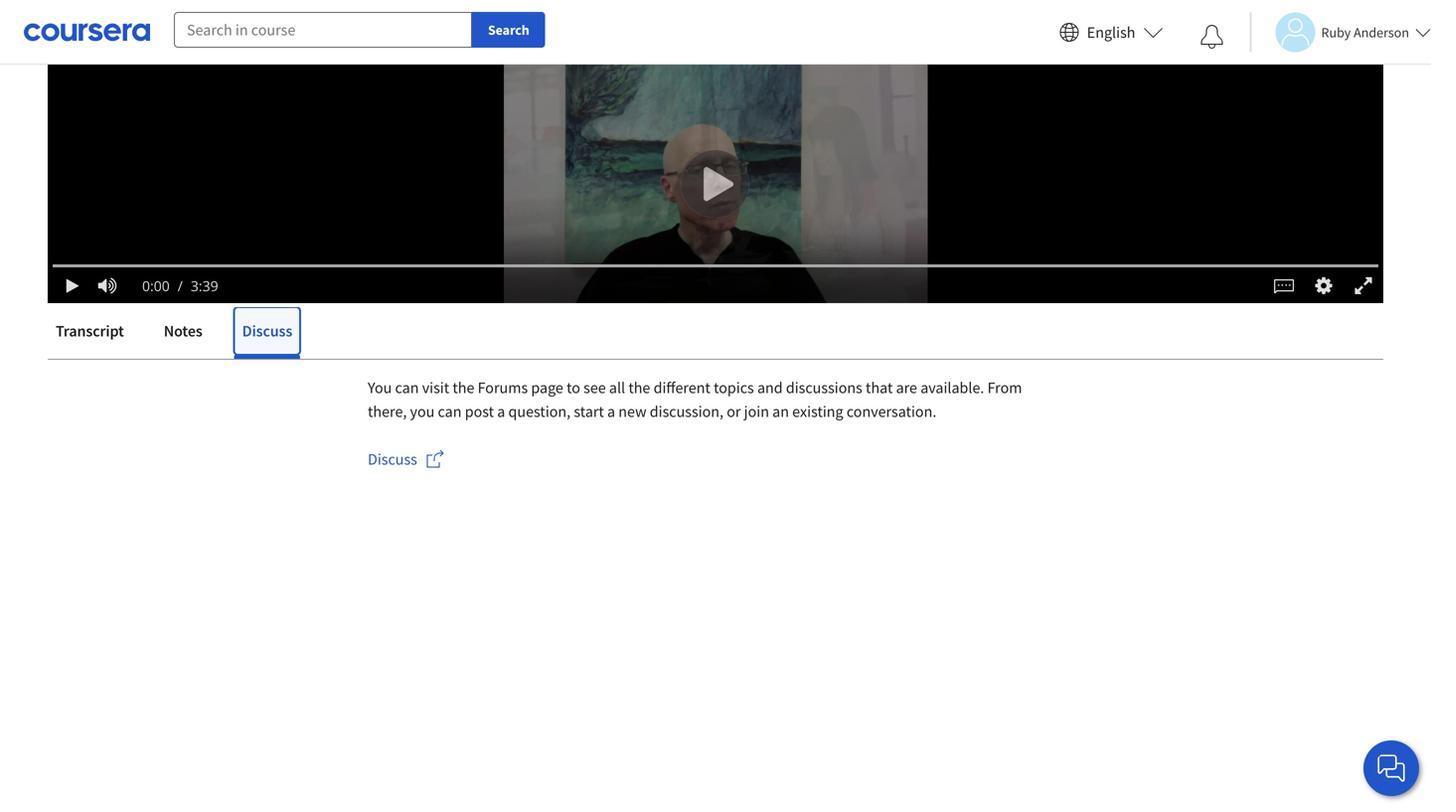 Task type: describe. For each thing, give the bounding box(es) containing it.
0:00 / 3:39
[[142, 276, 218, 295]]

1 vertical spatial can
[[438, 402, 462, 421]]

existing
[[792, 402, 844, 421]]

new
[[619, 402, 647, 421]]

search
[[488, 21, 529, 39]]

available.
[[921, 378, 984, 398]]

notes button
[[156, 307, 210, 355]]

there,
[[368, 402, 407, 421]]

discuss inside discuss button
[[242, 321, 292, 341]]

save note
[[1300, 273, 1368, 293]]

notes
[[164, 321, 202, 341]]

that
[[866, 378, 893, 398]]

see
[[584, 378, 606, 398]]

you
[[410, 402, 435, 421]]

3:39
[[191, 276, 218, 295]]

full screen image
[[1351, 276, 1377, 296]]

all
[[609, 378, 625, 398]]

save note button
[[1257, 259, 1384, 307]]

you can visit the forums page to see all the different topics and discussions that are available. from there, you can post a question, start a new discussion, or join an existing conversation.
[[368, 378, 1022, 421]]

transcript button
[[48, 307, 132, 355]]

english
[[1087, 22, 1136, 42]]

to
[[567, 378, 580, 398]]

visit
[[422, 378, 449, 398]]

ruby anderson button
[[1250, 12, 1431, 52]]

0:00
[[142, 276, 170, 295]]

2 a from the left
[[607, 402, 615, 421]]

join
[[744, 402, 769, 421]]

mute image
[[95, 276, 120, 296]]

discuss link
[[368, 449, 445, 474]]

start
[[574, 402, 604, 421]]

play image
[[62, 278, 83, 293]]

question,
[[508, 402, 571, 421]]

transcript
[[56, 321, 124, 341]]

from
[[988, 378, 1022, 398]]

are
[[896, 378, 917, 398]]

related lecture content tabs tab list
[[48, 307, 1384, 359]]

an
[[773, 402, 789, 421]]

search button
[[472, 12, 545, 48]]

3 minutes 39 seconds element
[[191, 276, 218, 295]]

chat with us image
[[1376, 752, 1408, 784]]



Task type: vqa. For each thing, say whether or not it's contained in the screenshot.
there,
yes



Task type: locate. For each thing, give the bounding box(es) containing it.
the
[[453, 378, 475, 398], [629, 378, 650, 398]]

quick course overview
[[48, 266, 322, 301]]

topics
[[714, 378, 754, 398]]

1 horizontal spatial the
[[629, 378, 650, 398]]

1 horizontal spatial discuss
[[368, 449, 417, 469]]

a left new
[[607, 402, 615, 421]]

post
[[465, 402, 494, 421]]

quick
[[48, 266, 116, 301]]

and
[[757, 378, 783, 398]]

the right visit
[[453, 378, 475, 398]]

1 the from the left
[[453, 378, 475, 398]]

0 horizontal spatial can
[[395, 378, 419, 398]]

discuss inside discuss link
[[368, 449, 417, 469]]

1 vertical spatial discuss
[[368, 449, 417, 469]]

the right 'all'
[[629, 378, 650, 398]]

ruby
[[1322, 23, 1351, 41]]

discuss
[[242, 321, 292, 341], [368, 449, 417, 469]]

overview
[[210, 266, 322, 301]]

Search in course text field
[[174, 12, 472, 48]]

page
[[531, 378, 563, 398]]

discuss button
[[234, 307, 300, 355]]

1 horizontal spatial a
[[607, 402, 615, 421]]

1 horizontal spatial can
[[438, 402, 462, 421]]

1 a from the left
[[497, 402, 505, 421]]

a
[[497, 402, 505, 421], [607, 402, 615, 421]]

or
[[727, 402, 741, 421]]

a right the post
[[497, 402, 505, 421]]

coursera image
[[24, 16, 150, 48]]

anderson
[[1354, 23, 1410, 41]]

save
[[1300, 273, 1334, 293]]

0 horizontal spatial the
[[453, 378, 475, 398]]

can
[[395, 378, 419, 398], [438, 402, 462, 421]]

2 the from the left
[[629, 378, 650, 398]]

0 horizontal spatial discuss
[[242, 321, 292, 341]]

you
[[368, 378, 392, 398]]

note
[[1337, 273, 1368, 293]]

discuss down overview
[[242, 321, 292, 341]]

0 horizontal spatial a
[[497, 402, 505, 421]]

0 vertical spatial can
[[395, 378, 419, 398]]

0 minutes 0 seconds element
[[142, 276, 170, 295]]

discussions
[[786, 378, 863, 398]]

discuss down there,
[[368, 449, 417, 469]]

/
[[178, 276, 183, 295]]

different
[[654, 378, 711, 398]]

conversation.
[[847, 402, 937, 421]]

ruby anderson
[[1322, 23, 1410, 41]]

discussion,
[[650, 402, 724, 421]]

english button
[[1051, 0, 1171, 65]]

0 vertical spatial discuss
[[242, 321, 292, 341]]

course
[[122, 266, 204, 301]]

show notifications image
[[1200, 25, 1224, 49]]

forums
[[478, 378, 528, 398]]



